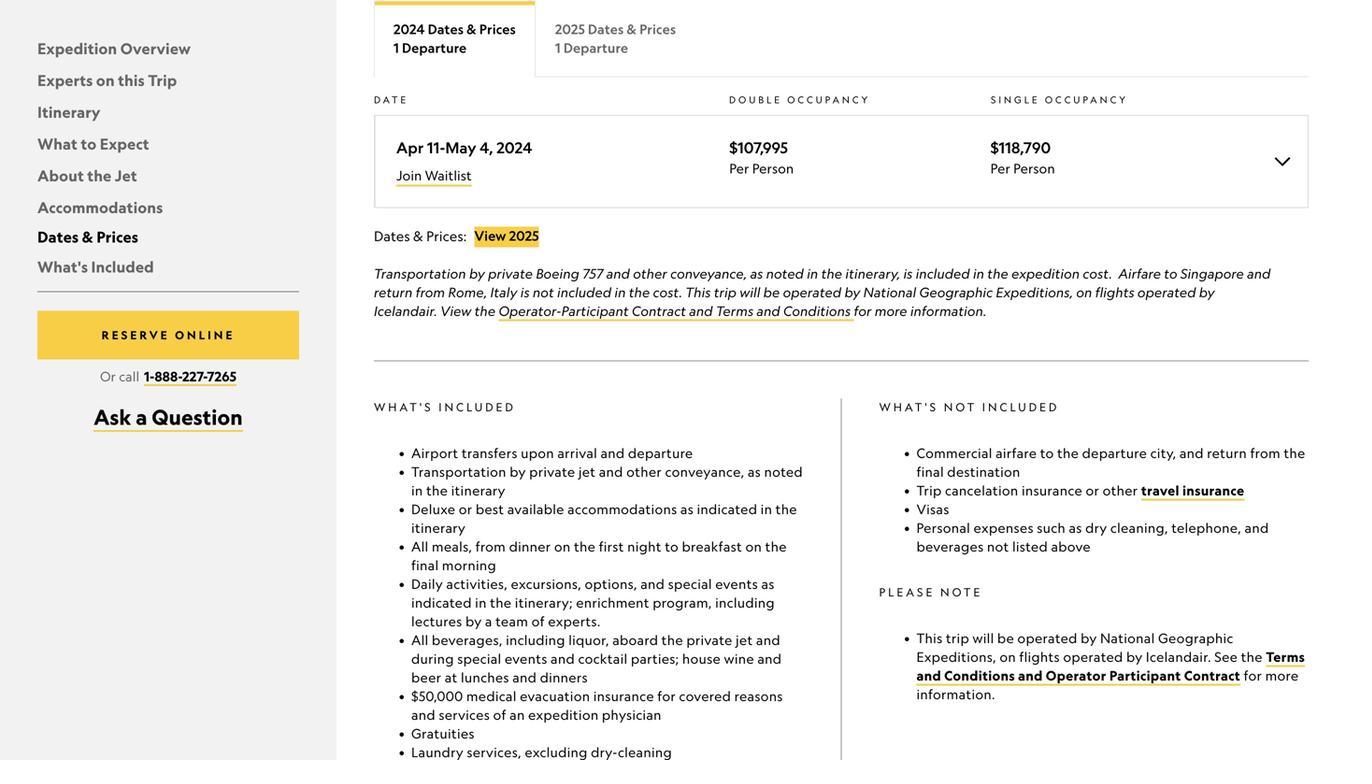 Task type: vqa. For each thing, say whether or not it's contained in the screenshot.
the leftmost Trip
yes



Task type: describe. For each thing, give the bounding box(es) containing it.
departure for 2025
[[564, 40, 628, 56]]

ask a question
[[94, 404, 243, 430]]

commercial
[[917, 445, 993, 461]]

insurance inside airport transfers upon arrival and departure transportation by private jet and other conveyance, as noted in the itinerary deluxe or best available accommodations as indicated in the itinerary all meals, from dinner on the first night to breakfast on the final morning daily activities, excursions, options, and special events as indicated in the itinerary; enrichment program, including lectures by a team of experts. all beverages, including liquor, aboard the private jet and during special events and cocktail parties; house wine and beer at lunches and dinners $50,000 medical evacuation insurance for covered reasons and services of an expedition physician gratuities laundry services, excluding dry-cleaning
[[594, 688, 654, 704]]

activities,
[[446, 576, 508, 592]]

1-
[[144, 368, 155, 385]]

airfare
[[1119, 265, 1161, 281]]

apr
[[396, 138, 424, 157]]

0 horizontal spatial conditions
[[784, 303, 851, 319]]

departure inside airport transfers upon arrival and departure transportation by private jet and other conveyance, as noted in the itinerary deluxe or best available accommodations as indicated in the itinerary all meals, from dinner on the first night to breakfast on the final morning daily activities, excursions, options, and special events as indicated in the itinerary; enrichment program, including lectures by a team of experts. all beverages, including liquor, aboard the private jet and during special events and cocktail parties; house wine and beer at lunches and dinners $50,000 medical evacuation insurance for covered reasons and services of an expedition physician gratuities laundry services, excluding dry-cleaning
[[628, 445, 693, 461]]

per for $107,995
[[730, 160, 749, 176]]

$118,790 cell
[[991, 116, 1308, 207]]

please note
[[879, 585, 983, 599]]

an
[[510, 707, 525, 723]]

destination
[[948, 464, 1021, 480]]

reserve online link
[[37, 311, 299, 359]]

other inside airport transfers upon arrival and departure transportation by private jet and other conveyance, as noted in the itinerary deluxe or best available accommodations as indicated in the itinerary all meals, from dinner on the first night to breakfast on the final morning daily activities, excursions, options, and special events as indicated in the itinerary; enrichment program, including lectures by a team of experts. all beverages, including liquor, aboard the private jet and during special events and cocktail parties; house wine and beer at lunches and dinners $50,000 medical evacuation insurance for covered reasons and services of an expedition physician gratuities laundry services, excluding dry-cleaning
[[627, 464, 662, 480]]

757
[[583, 265, 604, 281]]

beer
[[411, 669, 442, 685]]

breakfast
[[682, 539, 743, 554]]

excursions,
[[511, 576, 582, 592]]

deluxe
[[411, 501, 456, 517]]

beverages
[[917, 539, 984, 554]]

person for $107,995
[[752, 160, 794, 176]]

daily
[[411, 576, 443, 592]]

by down upon
[[510, 464, 526, 480]]

experts on this trip
[[37, 71, 177, 90]]

conditions inside terms and conditions and operator participant contract
[[945, 667, 1015, 684]]

not inside transportation by private boeing 757 and other conveyance, as noted in the itinerary, is included in the expedition cost.  airfare to singapore and return from rome, italy is not included in the cost. this trip will be operated by national geographic expeditions, on flights operated by icelandair. view the
[[533, 284, 554, 300]]

dates inside 2025 dates & prices 1 departure
[[588, 21, 624, 37]]

participant inside terms and conditions and operator participant contract
[[1110, 667, 1182, 684]]

first
[[599, 539, 624, 554]]

occupancy for double occupancy
[[788, 94, 871, 106]]

departure inside 'commercial airfare to the departure city, and return from the final destination trip cancelation insurance or other travel insurance visas personal expenses such as dry cleaning, telephone, and beverages not listed above'
[[1082, 445, 1148, 461]]

1 vertical spatial what's included
[[374, 400, 516, 414]]

information. inside for more information.
[[917, 686, 996, 702]]

lunches
[[461, 669, 509, 685]]

be inside transportation by private boeing 757 and other conveyance, as noted in the itinerary, is included in the expedition cost.  airfare to singapore and return from rome, italy is not included in the cost. this trip will be operated by national geographic expeditions, on flights operated by icelandair. view the
[[764, 284, 780, 300]]

0 horizontal spatial contract
[[632, 303, 686, 319]]

by up rome,
[[469, 265, 485, 281]]

see
[[1215, 649, 1238, 665]]

tab list containing 2024 dates & prices
[[374, 0, 1309, 77]]

for inside airport transfers upon arrival and departure transportation by private jet and other conveyance, as noted in the itinerary deluxe or best available accommodations as indicated in the itinerary all meals, from dinner on the first night to breakfast on the final morning daily activities, excursions, options, and special events as indicated in the itinerary; enrichment program, including lectures by a team of experts. all beverages, including liquor, aboard the private jet and during special events and cocktail parties; house wine and beer at lunches and dinners $50,000 medical evacuation insurance for covered reasons and services of an expedition physician gratuities laundry services, excluding dry-cleaning
[[658, 688, 676, 704]]

2 horizontal spatial insurance
[[1183, 482, 1245, 499]]

conveyance, inside airport transfers upon arrival and departure transportation by private jet and other conveyance, as noted in the itinerary deluxe or best available accommodations as indicated in the itinerary all meals, from dinner on the first night to breakfast on the final morning daily activities, excursions, options, and special events as indicated in the itinerary; enrichment program, including lectures by a team of experts. all beverages, including liquor, aboard the private jet and during special events and cocktail parties; house wine and beer at lunches and dinners $50,000 medical evacuation insurance for covered reasons and services of an expedition physician gratuities laundry services, excluding dry-cleaning
[[665, 464, 745, 480]]

1 horizontal spatial for
[[854, 303, 872, 319]]

$50,000
[[411, 688, 463, 704]]

what's included link
[[37, 257, 154, 276]]

join waitlist link
[[396, 166, 472, 186]]

national inside this trip will be operated by national geographic expeditions, on flights operated by icelandair. see the
[[1101, 630, 1155, 646]]

telephone,
[[1172, 520, 1242, 536]]

online
[[175, 328, 235, 342]]

by down singapore
[[1200, 284, 1215, 300]]

dates & prices link
[[37, 227, 138, 246]]

note
[[941, 585, 983, 599]]

0 vertical spatial itinerary
[[451, 482, 506, 498]]

itinerary,
[[846, 265, 901, 281]]

prices for 2024 dates & prices 1 departure
[[480, 21, 516, 37]]

options,
[[585, 576, 638, 592]]

double
[[729, 94, 783, 106]]

2025 inside dates & prices: view 2025
[[509, 228, 539, 244]]

dates & prices: view 2025
[[374, 228, 539, 244]]

this inside transportation by private boeing 757 and other conveyance, as noted in the itinerary, is included in the expedition cost.  airfare to singapore and return from rome, italy is not included in the cost. this trip will be operated by national geographic expeditions, on flights operated by icelandair. view the
[[686, 284, 711, 300]]

medical
[[466, 688, 517, 704]]

wine
[[724, 651, 755, 667]]

liquor,
[[569, 632, 609, 648]]

private inside transportation by private boeing 757 and other conveyance, as noted in the itinerary, is included in the expedition cost.  airfare to singapore and return from rome, italy is not included in the cost. this trip will be operated by national geographic expeditions, on flights operated by icelandair. view the
[[488, 265, 533, 281]]

trip inside this trip will be operated by national geographic expeditions, on flights operated by icelandair. see the
[[946, 630, 970, 646]]

to inside airport transfers upon arrival and departure transportation by private jet and other conveyance, as noted in the itinerary deluxe or best available accommodations as indicated in the itinerary all meals, from dinner on the first night to breakfast on the final morning daily activities, excursions, options, and special events as indicated in the itinerary; enrichment program, including lectures by a team of experts. all beverages, including liquor, aboard the private jet and during special events and cocktail parties; house wine and beer at lunches and dinners $50,000 medical evacuation insurance for covered reasons and services of an expedition physician gratuities laundry services, excluding dry-cleaning
[[665, 539, 679, 554]]

at
[[445, 669, 458, 685]]

0 vertical spatial participant
[[562, 303, 629, 319]]

for inside for more information.
[[1244, 668, 1263, 683]]

1 vertical spatial itinerary
[[411, 520, 466, 536]]

on inside transportation by private boeing 757 and other conveyance, as noted in the itinerary, is included in the expedition cost.  airfare to singapore and return from rome, italy is not included in the cost. this trip will be operated by national geographic expeditions, on flights operated by icelandair. view the
[[1077, 284, 1093, 300]]

experts.
[[548, 613, 601, 629]]

by up for more information.
[[1127, 649, 1143, 665]]

expedition overview link
[[37, 39, 191, 58]]

0 vertical spatial what's included
[[37, 257, 154, 276]]

join waitlist
[[396, 167, 472, 183]]

expeditions, inside transportation by private boeing 757 and other conveyance, as noted in the itinerary, is included in the expedition cost.  airfare to singapore and return from rome, italy is not included in the cost. this trip will be operated by national geographic expeditions, on flights operated by icelandair. view the
[[996, 284, 1074, 300]]

reasons
[[735, 688, 783, 704]]

2024 dates & prices 1 departure
[[394, 21, 516, 56]]

expect
[[100, 134, 149, 153]]

0 horizontal spatial more
[[875, 303, 908, 319]]

icelandair. view
[[374, 303, 472, 319]]

what's for commercial airfare to the departure city, and return from the final destination
[[879, 400, 939, 414]]

more inside for more information.
[[1266, 668, 1299, 683]]

will inside transportation by private boeing 757 and other conveyance, as noted in the itinerary, is included in the expedition cost.  airfare to singapore and return from rome, italy is not included in the cost. this trip will be operated by national geographic expeditions, on flights operated by icelandair. view the
[[740, 284, 761, 300]]

4,
[[480, 138, 493, 157]]

apr 11-may 4, 2024 cell
[[375, 116, 730, 207]]

0 horizontal spatial jet
[[579, 464, 596, 480]]

accommodations link
[[37, 198, 163, 217]]

0 horizontal spatial terms
[[716, 303, 754, 319]]

as inside 'commercial airfare to the departure city, and return from the final destination trip cancelation insurance or other travel insurance visas personal expenses such as dry cleaning, telephone, and beverages not listed above'
[[1069, 520, 1083, 536]]

transportation inside transportation by private boeing 757 and other conveyance, as noted in the itinerary, is included in the expedition cost.  airfare to singapore and return from rome, italy is not included in the cost. this trip will be operated by national geographic expeditions, on flights operated by icelandair. view the
[[374, 265, 466, 281]]

to right 'what'
[[81, 134, 97, 153]]

travel insurance link
[[1142, 482, 1245, 501]]

trip inside transportation by private boeing 757 and other conveyance, as noted in the itinerary, is included in the expedition cost.  airfare to singapore and return from rome, italy is not included in the cost. this trip will be operated by national geographic expeditions, on flights operated by icelandair. view the
[[714, 284, 737, 300]]

itinerary;
[[515, 595, 573, 611]]

double occupancy
[[729, 94, 871, 106]]

a inside airport transfers upon arrival and departure transportation by private jet and other conveyance, as noted in the itinerary deluxe or best available accommodations as indicated in the itinerary all meals, from dinner on the first night to breakfast on the final morning daily activities, excursions, options, and special events as indicated in the itinerary; enrichment program, including lectures by a team of experts. all beverages, including liquor, aboard the private jet and during special events and cocktail parties; house wine and beer at lunches and dinners $50,000 medical evacuation insurance for covered reasons and services of an expedition physician gratuities laundry services, excluding dry-cleaning
[[485, 613, 493, 629]]

row containing date
[[374, 85, 1309, 115]]

0 vertical spatial information.
[[911, 303, 987, 319]]

meals,
[[432, 539, 472, 554]]

return inside transportation by private boeing 757 and other conveyance, as noted in the itinerary, is included in the expedition cost.  airfare to singapore and return from rome, italy is not included in the cost. this trip will be operated by national geographic expeditions, on flights operated by icelandair. view the
[[374, 284, 413, 300]]

1 horizontal spatial events
[[716, 576, 758, 592]]

from inside transportation by private boeing 757 and other conveyance, as noted in the itinerary, is included in the expedition cost.  airfare to singapore and return from rome, italy is not included in the cost. this trip will be operated by national geographic expeditions, on flights operated by icelandair. view the
[[416, 284, 445, 300]]

parties;
[[631, 651, 679, 667]]

itinerary link
[[37, 102, 101, 122]]

transfers
[[462, 445, 518, 461]]

$118,790
[[991, 138, 1051, 157]]

singapore
[[1181, 265, 1245, 281]]

return inside 'commercial airfare to the departure city, and return from the final destination trip cancelation insurance or other travel insurance visas personal expenses such as dry cleaning, telephone, and beverages not listed above'
[[1207, 445, 1247, 461]]

overview
[[120, 39, 191, 58]]

& inside 2025 dates & prices 1 departure
[[627, 21, 637, 37]]

airfare
[[996, 445, 1037, 461]]

by down itinerary,
[[845, 284, 861, 300]]

about the jet
[[37, 166, 137, 185]]

by up beverages,
[[466, 613, 482, 629]]

operator-participant contract and terms and conditions for more information.
[[499, 303, 987, 319]]

question
[[152, 404, 243, 430]]

program,
[[653, 595, 712, 611]]

dinner
[[509, 539, 551, 554]]

2024 inside cell
[[497, 138, 533, 157]]

noted inside airport transfers upon arrival and departure transportation by private jet and other conveyance, as noted in the itinerary deluxe or best available accommodations as indicated in the itinerary all meals, from dinner on the first night to breakfast on the final morning daily activities, excursions, options, and special events as indicated in the itinerary; enrichment program, including lectures by a team of experts. all beverages, including liquor, aboard the private jet and during special events and cocktail parties; house wine and beer at lunches and dinners $50,000 medical evacuation insurance for covered reasons and services of an expedition physician gratuities laundry services, excluding dry-cleaning
[[764, 464, 803, 480]]

reserve online
[[102, 328, 235, 342]]

2 vertical spatial private
[[687, 632, 733, 648]]

flights inside this trip will be operated by national geographic expeditions, on flights operated by icelandair. see the
[[1020, 649, 1060, 665]]

0 horizontal spatial included
[[91, 257, 154, 276]]

per for $118,790
[[991, 160, 1011, 176]]

airport
[[411, 445, 459, 461]]

services
[[439, 707, 490, 723]]

ask
[[94, 404, 131, 430]]

what
[[37, 134, 78, 153]]

experts
[[37, 71, 93, 90]]

227-
[[182, 368, 207, 385]]

2 horizontal spatial included
[[983, 400, 1060, 414]]

about
[[37, 166, 84, 185]]

personal
[[917, 520, 971, 536]]

cleaning,
[[1111, 520, 1169, 536]]

or inside 'commercial airfare to the departure city, and return from the final destination trip cancelation insurance or other travel insurance visas personal expenses such as dry cleaning, telephone, and beverages not listed above'
[[1086, 482, 1100, 498]]

during
[[411, 651, 454, 667]]

1 horizontal spatial including
[[716, 595, 775, 611]]

7265
[[207, 368, 237, 385]]

geographic inside transportation by private boeing 757 and other conveyance, as noted in the itinerary, is included in the expedition cost.  airfare to singapore and return from rome, italy is not included in the cost. this trip will be operated by national geographic expeditions, on flights operated by icelandair. view the
[[920, 284, 993, 300]]

be inside this trip will be operated by national geographic expeditions, on flights operated by icelandair. see the
[[998, 630, 1015, 646]]

final inside airport transfers upon arrival and departure transportation by private jet and other conveyance, as noted in the itinerary deluxe or best available accommodations as indicated in the itinerary all meals, from dinner on the first night to breakfast on the final morning daily activities, excursions, options, and special events as indicated in the itinerary; enrichment program, including lectures by a team of experts. all beverages, including liquor, aboard the private jet and during special events and cocktail parties; house wine and beer at lunches and dinners $50,000 medical evacuation insurance for covered reasons and services of an expedition physician gratuities laundry services, excluding dry-cleaning
[[411, 557, 439, 573]]

a inside button
[[136, 404, 147, 430]]

dinners
[[540, 669, 588, 685]]

cost.
[[653, 284, 683, 300]]

city,
[[1151, 445, 1177, 461]]

expedition
[[37, 39, 117, 58]]

expedition inside airport transfers upon arrival and departure transportation by private jet and other conveyance, as noted in the itinerary deluxe or best available accommodations as indicated in the itinerary all meals, from dinner on the first night to breakfast on the final morning daily activities, excursions, options, and special events as indicated in the itinerary; enrichment program, including lectures by a team of experts. all beverages, including liquor, aboard the private jet and during special events and cocktail parties; house wine and beer at lunches and dinners $50,000 medical evacuation insurance for covered reasons and services of an expedition physician gratuities laundry services, excluding dry-cleaning
[[528, 707, 599, 723]]

accommodations
[[37, 198, 163, 217]]

2 all from the top
[[411, 632, 429, 648]]

beverages,
[[432, 632, 503, 648]]

1 vertical spatial jet
[[736, 632, 753, 648]]

contract inside terms and conditions and operator participant contract
[[1185, 667, 1241, 684]]

1 horizontal spatial of
[[532, 613, 545, 629]]

call
[[119, 368, 139, 384]]

1 horizontal spatial included
[[916, 265, 970, 281]]

services,
[[467, 744, 522, 760]]

operator-
[[499, 303, 562, 319]]

not
[[944, 400, 977, 414]]

1 horizontal spatial included
[[439, 400, 516, 414]]

boeing
[[536, 265, 580, 281]]

0 vertical spatial trip
[[148, 71, 177, 90]]

1 vertical spatial including
[[506, 632, 566, 648]]

single occupancy column header
[[991, 85, 1309, 115]]



Task type: locate. For each thing, give the bounding box(es) containing it.
2 horizontal spatial prices
[[640, 21, 676, 37]]

laundry
[[411, 744, 464, 760]]

not inside 'commercial airfare to the departure city, and return from the final destination trip cancelation insurance or other travel insurance visas personal expenses such as dry cleaning, telephone, and beverages not listed above'
[[987, 539, 1010, 554]]

will up operator-participant contract and terms and conditions for more information.
[[740, 284, 761, 300]]

departure inside 2025 dates & prices 1 departure
[[564, 40, 628, 56]]

0 horizontal spatial included
[[557, 284, 612, 300]]

in
[[807, 265, 819, 281], [973, 265, 985, 281], [615, 284, 626, 300], [411, 482, 423, 498], [761, 501, 773, 517], [475, 595, 487, 611]]

0 vertical spatial this
[[686, 284, 711, 300]]

2 horizontal spatial from
[[1251, 445, 1281, 461]]

not down expenses in the right bottom of the page
[[987, 539, 1010, 554]]

1 horizontal spatial 2024
[[497, 138, 533, 157]]

final inside 'commercial airfare to the departure city, and return from the final destination trip cancelation insurance or other travel insurance visas personal expenses such as dry cleaning, telephone, and beverages not listed above'
[[917, 464, 944, 480]]

1 inside 2024 dates & prices 1 departure
[[394, 40, 399, 56]]

per
[[730, 160, 749, 176], [991, 160, 1011, 176]]

from inside airport transfers upon arrival and departure transportation by private jet and other conveyance, as noted in the itinerary deluxe or best available accommodations as indicated in the itinerary all meals, from dinner on the first night to breakfast on the final morning daily activities, excursions, options, and special events as indicated in the itinerary; enrichment program, including lectures by a team of experts. all beverages, including liquor, aboard the private jet and during special events and cocktail parties; house wine and beer at lunches and dinners $50,000 medical evacuation insurance for covered reasons and services of an expedition physician gratuities laundry services, excluding dry-cleaning
[[476, 539, 506, 554]]

national up terms and conditions and operator participant contract
[[1101, 630, 1155, 646]]

including
[[716, 595, 775, 611], [506, 632, 566, 648]]

1 for 2025 dates & prices 1 departure
[[555, 40, 561, 56]]

this up "operator-participant contract and terms and conditions" link
[[686, 284, 711, 300]]

what's down dates & prices
[[37, 257, 88, 276]]

0 vertical spatial not
[[533, 284, 554, 300]]

listed
[[1013, 539, 1048, 554]]

private up house
[[687, 632, 733, 648]]

0 vertical spatial 2024
[[394, 21, 425, 37]]

0 horizontal spatial what's
[[37, 257, 88, 276]]

0 horizontal spatial what's included
[[37, 257, 154, 276]]

1 vertical spatial trip
[[946, 630, 970, 646]]

1 horizontal spatial departure
[[564, 40, 628, 56]]

0 horizontal spatial this
[[686, 284, 711, 300]]

1 1 from the left
[[394, 40, 399, 56]]

all up during
[[411, 632, 429, 648]]

or call 1-888-227-7265
[[100, 368, 237, 385]]

0 horizontal spatial per
[[730, 160, 749, 176]]

flights down the airfare
[[1096, 284, 1135, 300]]

including down team
[[506, 632, 566, 648]]

1 vertical spatial national
[[1101, 630, 1155, 646]]

1 for 2024 dates & prices 1 departure
[[394, 40, 399, 56]]

return up icelandair. view
[[374, 284, 413, 300]]

0 horizontal spatial national
[[864, 284, 917, 300]]

1 horizontal spatial indicated
[[697, 501, 758, 517]]

1 vertical spatial all
[[411, 632, 429, 648]]

noted inside transportation by private boeing 757 and other conveyance, as noted in the itinerary, is included in the expedition cost.  airfare to singapore and return from rome, italy is not included in the cost. this trip will be operated by national geographic expeditions, on flights operated by icelandair. view the
[[766, 265, 804, 281]]

0 vertical spatial other
[[633, 265, 668, 281]]

0 vertical spatial or
[[1086, 482, 1100, 498]]

events down team
[[505, 651, 548, 667]]

2025 inside 2025 dates & prices 1 departure
[[555, 21, 585, 37]]

to right airfare
[[1041, 445, 1054, 461]]

0 vertical spatial final
[[917, 464, 944, 480]]

dates inside 2024 dates & prices 1 departure
[[428, 21, 464, 37]]

icelandair.
[[1146, 649, 1212, 665]]

2 departure from the left
[[1082, 445, 1148, 461]]

what's included up airport
[[374, 400, 516, 414]]

this
[[118, 71, 145, 90]]

jet up wine
[[736, 632, 753, 648]]

included up airfare
[[983, 400, 1060, 414]]

0 horizontal spatial 2025
[[509, 228, 539, 244]]

trip inside 'commercial airfare to the departure city, and return from the final destination trip cancelation insurance or other travel insurance visas personal expenses such as dry cleaning, telephone, and beverages not listed above'
[[917, 482, 942, 498]]

0 horizontal spatial from
[[416, 284, 445, 300]]

row
[[374, 85, 1309, 115], [375, 116, 1308, 207], [375, 116, 1308, 207]]

per inside $107,995 per person
[[730, 160, 749, 176]]

0 vertical spatial of
[[532, 613, 545, 629]]

0 horizontal spatial not
[[533, 284, 554, 300]]

final down "commercial"
[[917, 464, 944, 480]]

$118,790 per person
[[991, 138, 1056, 176]]

1 horizontal spatial contract
[[1185, 667, 1241, 684]]

or left best
[[459, 501, 473, 517]]

1 horizontal spatial is
[[904, 265, 913, 281]]

1 vertical spatial final
[[411, 557, 439, 573]]

1 vertical spatial information.
[[917, 686, 996, 702]]

double occupancy column header
[[729, 85, 991, 115]]

conveyance, inside transportation by private boeing 757 and other conveyance, as noted in the itinerary, is included in the expedition cost.  airfare to singapore and return from rome, italy is not included in the cost. this trip will be operated by national geographic expeditions, on flights operated by icelandair. view the
[[671, 265, 747, 281]]

by up terms and conditions and operator participant contract
[[1081, 630, 1097, 646]]

1 vertical spatial contract
[[1185, 667, 1241, 684]]

2 vertical spatial other
[[1103, 482, 1138, 498]]

special up lunches
[[457, 651, 502, 667]]

other up cost.
[[633, 265, 668, 281]]

1 horizontal spatial what's
[[374, 400, 433, 414]]

transportation inside airport transfers upon arrival and departure transportation by private jet and other conveyance, as noted in the itinerary deluxe or best available accommodations as indicated in the itinerary all meals, from dinner on the first night to breakfast on the final morning daily activities, excursions, options, and special events as indicated in the itinerary; enrichment program, including lectures by a team of experts. all beverages, including liquor, aboard the private jet and during special events and cocktail parties; house wine and beer at lunches and dinners $50,000 medical evacuation insurance for covered reasons and services of an expedition physician gratuities laundry services, excluding dry-cleaning
[[411, 464, 507, 480]]

0 horizontal spatial of
[[493, 707, 507, 723]]

available
[[508, 501, 565, 517]]

included right itinerary,
[[916, 265, 970, 281]]

such
[[1037, 520, 1066, 536]]

what's left not
[[879, 400, 939, 414]]

1 occupancy from the left
[[788, 94, 871, 106]]

is right itinerary,
[[904, 265, 913, 281]]

1 horizontal spatial departure
[[1082, 445, 1148, 461]]

single occupancy
[[991, 94, 1129, 106]]

0 vertical spatial noted
[[766, 265, 804, 281]]

night
[[628, 539, 662, 554]]

other left travel
[[1103, 482, 1138, 498]]

terms
[[716, 303, 754, 319], [1266, 648, 1306, 665]]

airport transfers upon arrival and departure transportation by private jet and other conveyance, as noted in the itinerary deluxe or best available accommodations as indicated in the itinerary all meals, from dinner on the first night to breakfast on the final morning daily activities, excursions, options, and special events as indicated in the itinerary; enrichment program, including lectures by a team of experts. all beverages, including liquor, aboard the private jet and during special events and cocktail parties; house wine and beer at lunches and dinners $50,000 medical evacuation insurance for covered reasons and services of an expedition physician gratuities laundry services, excluding dry-cleaning
[[411, 445, 803, 760]]

is up operator-
[[521, 284, 530, 300]]

0 vertical spatial special
[[668, 576, 712, 592]]

be
[[764, 284, 780, 300], [998, 630, 1015, 646]]

per down $107,995
[[730, 160, 749, 176]]

may
[[445, 138, 477, 157]]

included
[[91, 257, 154, 276], [439, 400, 516, 414], [983, 400, 1060, 414]]

1 vertical spatial included
[[557, 284, 612, 300]]

other up accommodations
[[627, 464, 662, 480]]

travel
[[1142, 482, 1180, 499]]

occupancy for single occupancy
[[1045, 94, 1129, 106]]

2024 right 4,
[[497, 138, 533, 157]]

insurance up telephone,
[[1183, 482, 1245, 499]]

1 horizontal spatial prices
[[480, 21, 516, 37]]

expeditions, inside this trip will be operated by national geographic expeditions, on flights operated by icelandair. see the
[[917, 649, 997, 665]]

prices
[[480, 21, 516, 37], [640, 21, 676, 37], [96, 227, 138, 246]]

conveyance, up cost.
[[671, 265, 747, 281]]

2 departure from the left
[[564, 40, 628, 56]]

0 vertical spatial included
[[916, 265, 970, 281]]

1 vertical spatial transportation
[[411, 464, 507, 480]]

participant down 757
[[562, 303, 629, 319]]

to right the airfare
[[1164, 265, 1178, 281]]

visas
[[917, 501, 950, 517]]

more
[[875, 303, 908, 319], [1266, 668, 1299, 683]]

or
[[100, 368, 116, 384]]

departure inside 2024 dates & prices 1 departure
[[402, 40, 467, 56]]

prices inside 2025 dates & prices 1 departure
[[640, 21, 676, 37]]

2 occupancy from the left
[[1045, 94, 1129, 106]]

1 vertical spatial or
[[459, 501, 473, 517]]

included down dates & prices
[[91, 257, 154, 276]]

join
[[396, 167, 422, 183]]

0 vertical spatial is
[[904, 265, 913, 281]]

contract down cost.
[[632, 303, 686, 319]]

1 vertical spatial from
[[1251, 445, 1281, 461]]

0 horizontal spatial including
[[506, 632, 566, 648]]

trip down note
[[946, 630, 970, 646]]

other inside 'commercial airfare to the departure city, and return from the final destination trip cancelation insurance or other travel insurance visas personal expenses such as dry cleaning, telephone, and beverages not listed above'
[[1103, 482, 1138, 498]]

888-
[[155, 368, 182, 385]]

for more information.
[[917, 668, 1299, 702]]

departure up accommodations
[[628, 445, 693, 461]]

trip up operator-participant contract and terms and conditions for more information.
[[714, 284, 737, 300]]

1 departure from the left
[[402, 40, 467, 56]]

included down 757
[[557, 284, 612, 300]]

11-
[[427, 138, 445, 157]]

person down the $118,790
[[1014, 160, 1056, 176]]

expeditions,
[[996, 284, 1074, 300], [917, 649, 997, 665]]

this
[[686, 284, 711, 300], [917, 630, 943, 646]]

final
[[917, 464, 944, 480], [411, 557, 439, 573]]

1 vertical spatial will
[[973, 630, 994, 646]]

geographic inside this trip will be operated by national geographic expeditions, on flights operated by icelandair. see the
[[1159, 630, 1234, 646]]

view
[[474, 228, 506, 244]]

occupancy
[[788, 94, 871, 106], [1045, 94, 1129, 106]]

return up travel insurance link
[[1207, 445, 1247, 461]]

will down note
[[973, 630, 994, 646]]

flights inside transportation by private boeing 757 and other conveyance, as noted in the itinerary, is included in the expedition cost.  airfare to singapore and return from rome, italy is not included in the cost. this trip will be operated by national geographic expeditions, on flights operated by icelandair. view the
[[1096, 284, 1135, 300]]

1 vertical spatial trip
[[917, 482, 942, 498]]

1 vertical spatial geographic
[[1159, 630, 1234, 646]]

2024
[[394, 21, 425, 37], [497, 138, 533, 157]]

trip right "this"
[[148, 71, 177, 90]]

all left meals,
[[411, 539, 429, 554]]

trip
[[148, 71, 177, 90], [917, 482, 942, 498]]

or inside airport transfers upon arrival and departure transportation by private jet and other conveyance, as noted in the itinerary deluxe or best available accommodations as indicated in the itinerary all meals, from dinner on the first night to breakfast on the final morning daily activities, excursions, options, and special events as indicated in the itinerary; enrichment program, including lectures by a team of experts. all beverages, including liquor, aboard the private jet and during special events and cocktail parties; house wine and beer at lunches and dinners $50,000 medical evacuation insurance for covered reasons and services of an expedition physician gratuities laundry services, excluding dry-cleaning
[[459, 501, 473, 517]]

rome,
[[448, 284, 487, 300]]

table
[[374, 85, 1309, 208]]

0 vertical spatial a
[[136, 404, 147, 430]]

operated
[[783, 284, 842, 300], [1138, 284, 1197, 300], [1018, 630, 1078, 646], [1064, 649, 1124, 665]]

prices inside 2024 dates & prices 1 departure
[[480, 21, 516, 37]]

person inside $107,995 per person
[[752, 160, 794, 176]]

transportation by private boeing 757 and other conveyance, as noted in the itinerary, is included in the expedition cost.  airfare to singapore and return from rome, italy is not included in the cost. this trip will be operated by national geographic expeditions, on flights operated by icelandair. view the
[[374, 265, 1271, 319]]

1 horizontal spatial from
[[476, 539, 506, 554]]

1 horizontal spatial national
[[1101, 630, 1155, 646]]

1 vertical spatial is
[[521, 284, 530, 300]]

2 per from the left
[[991, 160, 1011, 176]]

team
[[496, 613, 529, 629]]

1 horizontal spatial 1
[[555, 40, 561, 56]]

2 person from the left
[[1014, 160, 1056, 176]]

1 departure from the left
[[628, 445, 693, 461]]

1 horizontal spatial trip
[[917, 482, 942, 498]]

1 person from the left
[[752, 160, 794, 176]]

1 vertical spatial indicated
[[411, 595, 472, 611]]

expenses
[[974, 520, 1034, 536]]

or up the dry
[[1086, 482, 1100, 498]]

1 horizontal spatial more
[[1266, 668, 1299, 683]]

person for $118,790
[[1014, 160, 1056, 176]]

0 vertical spatial private
[[488, 265, 533, 281]]

private
[[488, 265, 533, 281], [529, 464, 575, 480], [687, 632, 733, 648]]

special up program,
[[668, 576, 712, 592]]

conveyance, up breakfast
[[665, 464, 745, 480]]

departure left city, at the right bottom of page
[[1082, 445, 1148, 461]]

national down itinerary,
[[864, 284, 917, 300]]

including up wine
[[716, 595, 775, 611]]

national inside transportation by private boeing 757 and other conveyance, as noted in the itinerary, is included in the expedition cost.  airfare to singapore and return from rome, italy is not included in the cost. this trip will be operated by national geographic expeditions, on flights operated by icelandair. view the
[[864, 284, 917, 300]]

will inside this trip will be operated by national geographic expeditions, on flights operated by icelandair. see the
[[973, 630, 994, 646]]

participant down icelandair.
[[1110, 667, 1182, 684]]

upon
[[521, 445, 554, 461]]

1 vertical spatial be
[[998, 630, 1015, 646]]

conditions down itinerary,
[[784, 303, 851, 319]]

prices for 2025 dates & prices 1 departure
[[640, 21, 676, 37]]

a right the 'ask'
[[136, 404, 147, 430]]

this down please note
[[917, 630, 943, 646]]

to inside transportation by private boeing 757 and other conveyance, as noted in the itinerary, is included in the expedition cost.  airfare to singapore and return from rome, italy is not included in the cost. this trip will be operated by national geographic expeditions, on flights operated by icelandair. view the
[[1164, 265, 1178, 281]]

operator-participant contract and terms and conditions link
[[499, 302, 854, 321]]

per inside $118,790 per person
[[991, 160, 1011, 176]]

trip up visas
[[917, 482, 942, 498]]

this inside this trip will be operated by national geographic expeditions, on flights operated by icelandair. see the
[[917, 630, 943, 646]]

1 vertical spatial of
[[493, 707, 507, 723]]

2024 up the date
[[394, 21, 425, 37]]

& inside 2024 dates & prices 1 departure
[[467, 21, 477, 37]]

national
[[864, 284, 917, 300], [1101, 630, 1155, 646]]

0 horizontal spatial occupancy
[[788, 94, 871, 106]]

of down the itinerary;
[[532, 613, 545, 629]]

1 all from the top
[[411, 539, 429, 554]]

commercial airfare to the departure city, and return from the final destination trip cancelation insurance or other travel insurance visas personal expenses such as dry cleaning, telephone, and beverages not listed above
[[917, 445, 1306, 554]]

aboard
[[613, 632, 659, 648]]

insurance up such
[[1022, 482, 1083, 498]]

from inside 'commercial airfare to the departure city, and return from the final destination trip cancelation insurance or other travel insurance visas personal expenses such as dry cleaning, telephone, and beverages not listed above'
[[1251, 445, 1281, 461]]

the inside this trip will be operated by national geographic expeditions, on flights operated by icelandair. see the
[[1241, 649, 1263, 665]]

itinerary
[[451, 482, 506, 498], [411, 520, 466, 536]]

1 vertical spatial private
[[529, 464, 575, 480]]

jet down arrival
[[579, 464, 596, 480]]

0 vertical spatial 2025
[[555, 21, 585, 37]]

what to expect link
[[37, 134, 149, 153]]

1 per from the left
[[730, 160, 749, 176]]

indicated up breakfast
[[697, 501, 758, 517]]

conveyance,
[[671, 265, 747, 281], [665, 464, 745, 480]]

departure
[[402, 40, 467, 56], [564, 40, 628, 56]]

gratuities
[[411, 726, 475, 741]]

occupancy inside column header
[[1045, 94, 1129, 106]]

0 horizontal spatial person
[[752, 160, 794, 176]]

on inside this trip will be operated by national geographic expeditions, on flights operated by icelandair. see the
[[1000, 649, 1016, 665]]

jet
[[579, 464, 596, 480], [736, 632, 753, 648]]

what's up airport
[[374, 400, 433, 414]]

participant
[[562, 303, 629, 319], [1110, 667, 1182, 684]]

1 vertical spatial more
[[1266, 668, 1299, 683]]

terms and conditions and operator participant contract
[[917, 648, 1306, 684]]

person inside $118,790 per person
[[1014, 160, 1056, 176]]

a left team
[[485, 613, 493, 629]]

table containing apr 11-may 4, 2024
[[374, 85, 1309, 208]]

the
[[87, 166, 112, 185], [822, 265, 843, 281], [988, 265, 1009, 281], [629, 284, 650, 300], [475, 303, 496, 319], [1058, 445, 1079, 461], [1284, 445, 1306, 461], [426, 482, 448, 498], [776, 501, 798, 517], [574, 539, 596, 554], [765, 539, 787, 554], [490, 595, 512, 611], [662, 632, 683, 648], [1241, 649, 1263, 665]]

per down the $118,790
[[991, 160, 1011, 176]]

as inside transportation by private boeing 757 and other conveyance, as noted in the itinerary, is included in the expedition cost.  airfare to singapore and return from rome, italy is not included in the cost. this trip will be operated by national geographic expeditions, on flights operated by icelandair. view the
[[750, 265, 763, 281]]

insurance up physician
[[594, 688, 654, 704]]

$107,995 cell
[[730, 116, 991, 207]]

what's included down dates & prices
[[37, 257, 154, 276]]

transportation down airport
[[411, 464, 507, 480]]

other inside transportation by private boeing 757 and other conveyance, as noted in the itinerary, is included in the expedition cost.  airfare to singapore and return from rome, italy is not included in the cost. this trip will be operated by national geographic expeditions, on flights operated by icelandair. view the
[[633, 265, 668, 281]]

not up operator-
[[533, 284, 554, 300]]

0 vertical spatial from
[[416, 284, 445, 300]]

1 vertical spatial terms
[[1266, 648, 1306, 665]]

1 horizontal spatial what's included
[[374, 400, 516, 414]]

insurance
[[1183, 482, 1245, 499], [1022, 482, 1083, 498], [594, 688, 654, 704]]

itinerary down deluxe at the left bottom of page
[[411, 520, 466, 536]]

0 vertical spatial be
[[764, 284, 780, 300]]

to right "night" on the left of page
[[665, 539, 679, 554]]

0 horizontal spatial geographic
[[920, 284, 993, 300]]

1 horizontal spatial terms
[[1266, 648, 1306, 665]]

1 horizontal spatial not
[[987, 539, 1010, 554]]

indicated up lectures at the bottom of page
[[411, 595, 472, 611]]

0 vertical spatial all
[[411, 539, 429, 554]]

private up italy
[[488, 265, 533, 281]]

about the jet link
[[37, 166, 137, 185]]

0 horizontal spatial departure
[[402, 40, 467, 56]]

single
[[991, 94, 1040, 106]]

please
[[879, 585, 935, 599]]

jet
[[115, 166, 137, 185]]

included up transfers
[[439, 400, 516, 414]]

1 vertical spatial a
[[485, 613, 493, 629]]

terms inside terms and conditions and operator participant contract
[[1266, 648, 1306, 665]]

1 horizontal spatial flights
[[1096, 284, 1135, 300]]

noted
[[766, 265, 804, 281], [764, 464, 803, 480]]

occupancy up $107,995 'cell'
[[788, 94, 871, 106]]

what to expect
[[37, 134, 149, 153]]

to inside 'commercial airfare to the departure city, and return from the final destination trip cancelation insurance or other travel insurance visas personal expenses such as dry cleaning, telephone, and beverages not listed above'
[[1041, 445, 1054, 461]]

2 vertical spatial for
[[658, 688, 676, 704]]

1 vertical spatial participant
[[1110, 667, 1182, 684]]

flights up operator
[[1020, 649, 1060, 665]]

0 horizontal spatial prices
[[96, 227, 138, 246]]

final up 'daily'
[[411, 557, 439, 573]]

accommodations
[[568, 501, 677, 517]]

private down upon
[[529, 464, 575, 480]]

$107,995 per person
[[730, 138, 794, 176]]

1 vertical spatial 2024
[[497, 138, 533, 157]]

expedition inside transportation by private boeing 757 and other conveyance, as noted in the itinerary, is included in the expedition cost.  airfare to singapore and return from rome, italy is not included in the cost. this trip will be operated by national geographic expeditions, on flights operated by icelandair. view the
[[1012, 265, 1080, 281]]

person down $107,995
[[752, 160, 794, 176]]

not
[[533, 284, 554, 300], [987, 539, 1010, 554]]

expedition
[[1012, 265, 1080, 281], [528, 707, 599, 723]]

what's for airport transfers upon arrival and departure
[[374, 400, 433, 414]]

0 vertical spatial flights
[[1096, 284, 1135, 300]]

dates
[[428, 21, 464, 37], [588, 21, 624, 37], [37, 227, 79, 246], [374, 228, 410, 244]]

transportation up icelandair. view
[[374, 265, 466, 281]]

contract
[[632, 303, 686, 319], [1185, 667, 1241, 684]]

tab list
[[374, 0, 1309, 77]]

of left an
[[493, 707, 507, 723]]

0 horizontal spatial trip
[[148, 71, 177, 90]]

prices:
[[427, 228, 467, 244]]

1 vertical spatial noted
[[764, 464, 803, 480]]

occupancy right single
[[1045, 94, 1129, 106]]

0 horizontal spatial departure
[[628, 445, 693, 461]]

2024 inside 2024 dates & prices 1 departure
[[394, 21, 425, 37]]

1
[[394, 40, 399, 56], [555, 40, 561, 56]]

0 vertical spatial transportation
[[374, 265, 466, 281]]

waitlist
[[425, 167, 472, 183]]

conditions down note
[[945, 667, 1015, 684]]

for
[[854, 303, 872, 319], [1244, 668, 1263, 683], [658, 688, 676, 704]]

ask a question button
[[94, 404, 243, 432]]

departure for 2024
[[402, 40, 467, 56]]

all
[[411, 539, 429, 554], [411, 632, 429, 648]]

events down breakfast
[[716, 576, 758, 592]]

1 inside 2025 dates & prices 1 departure
[[555, 40, 561, 56]]

0 horizontal spatial special
[[457, 651, 502, 667]]

itinerary up best
[[451, 482, 506, 498]]

2 1 from the left
[[555, 40, 561, 56]]

occupancy inside column header
[[788, 94, 871, 106]]

1 horizontal spatial expedition
[[1012, 265, 1080, 281]]

2 horizontal spatial for
[[1244, 668, 1263, 683]]

0 vertical spatial jet
[[579, 464, 596, 480]]

departure
[[628, 445, 693, 461], [1082, 445, 1148, 461]]

$107,995
[[730, 138, 788, 157]]

1 horizontal spatial insurance
[[1022, 482, 1083, 498]]

1 vertical spatial 2025
[[509, 228, 539, 244]]

0 horizontal spatial or
[[459, 501, 473, 517]]

1 vertical spatial events
[[505, 651, 548, 667]]

contract down "see"
[[1185, 667, 1241, 684]]



